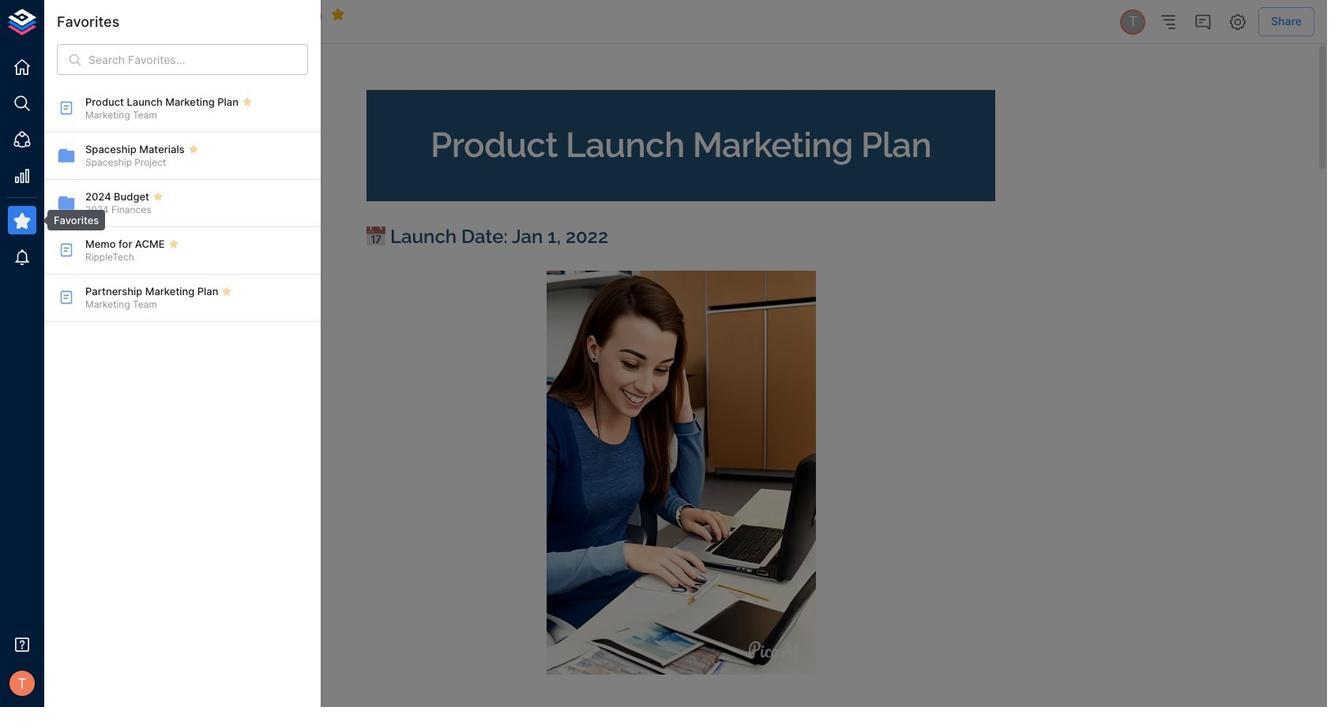 Task type: locate. For each thing, give the bounding box(es) containing it.
comments image
[[1194, 12, 1213, 31]]

settings image
[[1229, 12, 1248, 31]]

tooltip
[[36, 210, 105, 231]]



Task type: vqa. For each thing, say whether or not it's contained in the screenshot.
"help" image
no



Task type: describe. For each thing, give the bounding box(es) containing it.
show wiki image
[[62, 12, 81, 31]]

Search Favorites... text field
[[88, 44, 308, 75]]

table of contents image
[[1159, 12, 1178, 31]]

go back image
[[104, 12, 122, 31]]

remove favorite image
[[331, 7, 345, 22]]



